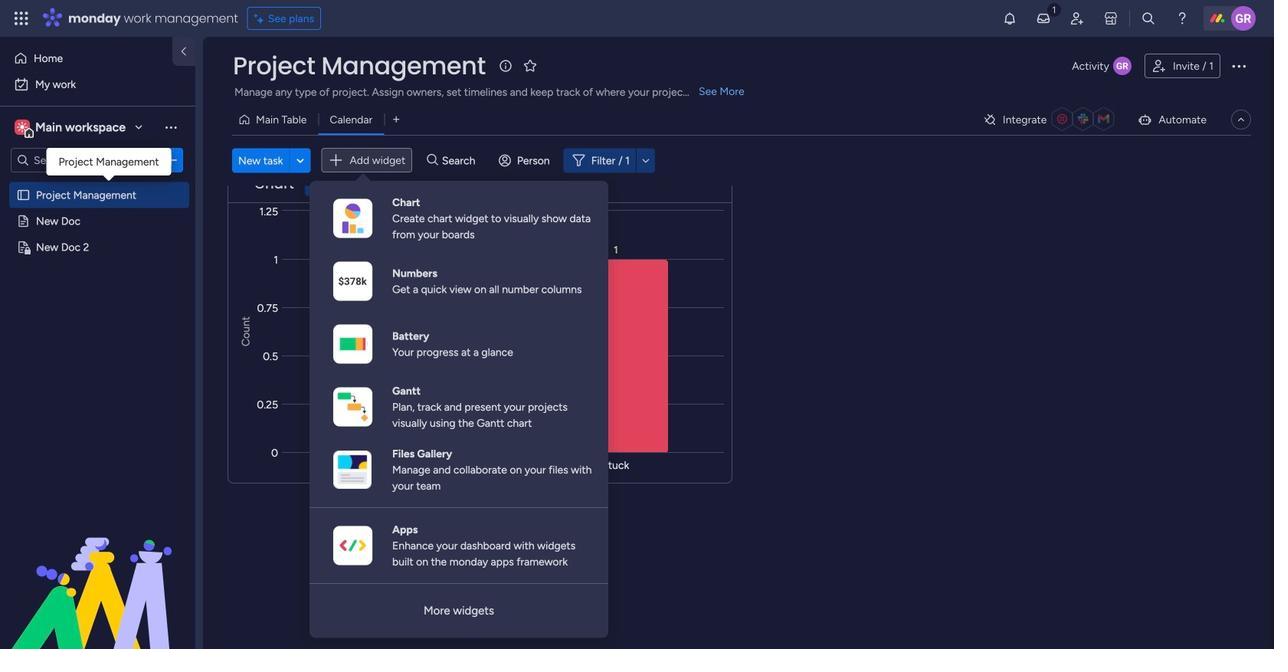 Task type: locate. For each thing, give the bounding box(es) containing it.
1 vertical spatial options image
[[163, 153, 179, 168]]

workspace image
[[15, 119, 30, 136], [17, 119, 28, 136]]

Search field
[[438, 150, 484, 171]]

private board image
[[16, 240, 31, 254]]

1 vertical spatial option
[[9, 72, 186, 97]]

options image down workspace options image
[[163, 153, 179, 168]]

1 image
[[1048, 1, 1062, 18]]

show board description image
[[497, 58, 515, 74]]

0 horizontal spatial options image
[[163, 153, 179, 168]]

options image
[[1230, 57, 1249, 75], [163, 153, 179, 168]]

options image down greg robinson "image"
[[1230, 57, 1249, 75]]

0 vertical spatial options image
[[1230, 57, 1249, 75]]

angle down image
[[297, 155, 304, 166]]

invite members image
[[1070, 11, 1085, 26]]

None field
[[229, 50, 490, 82], [251, 174, 298, 194], [229, 50, 490, 82], [251, 174, 298, 194]]

Search in workspace field
[[32, 151, 128, 169]]

board activity image
[[1114, 57, 1132, 75]]

lottie animation element
[[0, 494, 195, 649]]

0 vertical spatial option
[[9, 46, 163, 71]]

public board image
[[16, 188, 31, 202]]

see plans image
[[254, 10, 268, 27]]

notifications image
[[1003, 11, 1018, 26]]

update feed image
[[1036, 11, 1052, 26]]

public board image
[[16, 214, 31, 228]]

list box
[[0, 179, 195, 467]]

2 vertical spatial option
[[0, 181, 195, 184]]

option
[[9, 46, 163, 71], [9, 72, 186, 97], [0, 181, 195, 184]]



Task type: vqa. For each thing, say whether or not it's contained in the screenshot.
Chart to the right
no



Task type: describe. For each thing, give the bounding box(es) containing it.
2 workspace image from the left
[[17, 119, 28, 136]]

add view image
[[393, 114, 400, 125]]

dapulse drag handle 3 image
[[238, 178, 244, 190]]

monday marketplace image
[[1104, 11, 1119, 26]]

add to favorites image
[[523, 58, 538, 73]]

lottie animation image
[[0, 494, 195, 649]]

search everything image
[[1141, 11, 1157, 26]]

1 horizontal spatial options image
[[1230, 57, 1249, 75]]

1 workspace image from the left
[[15, 119, 30, 136]]

collapse board header image
[[1236, 113, 1248, 126]]

greg robinson image
[[1232, 6, 1256, 31]]

help image
[[1175, 11, 1190, 26]]

workspace options image
[[163, 119, 179, 135]]

select product image
[[14, 11, 29, 26]]

arrow down image
[[637, 151, 655, 170]]

workspace selection element
[[15, 118, 128, 138]]

v2 search image
[[427, 152, 438, 169]]



